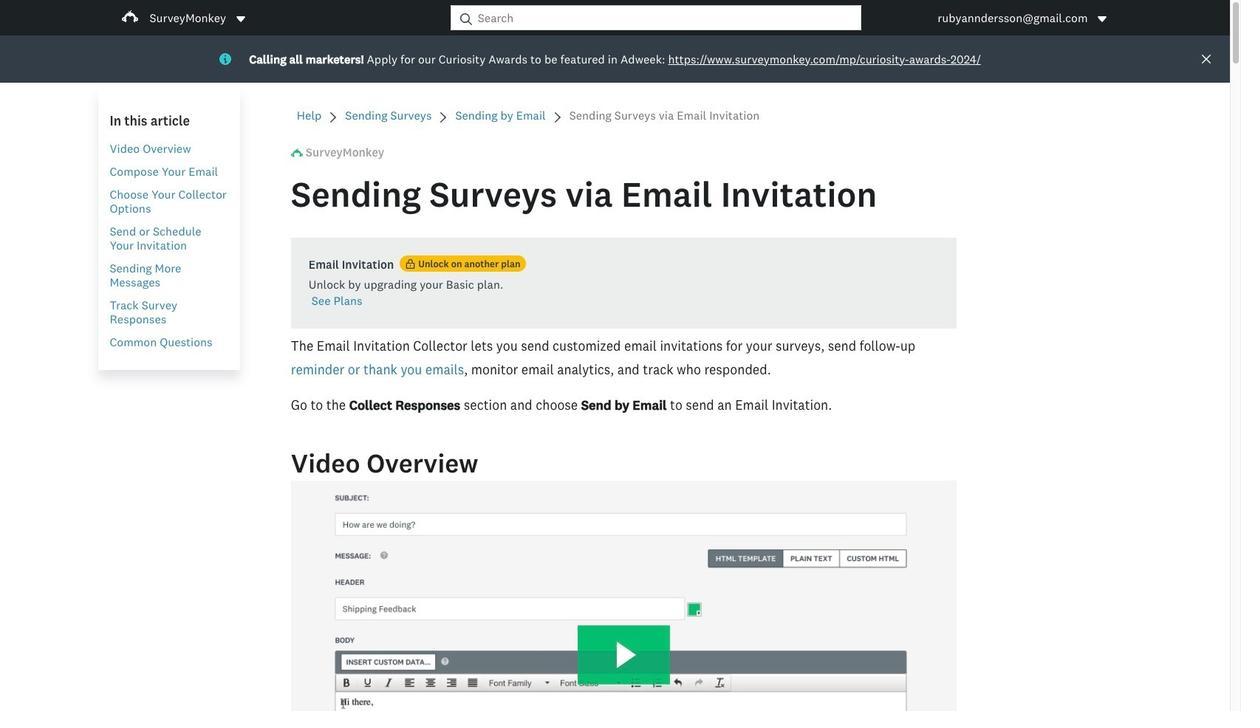 Task type: locate. For each thing, give the bounding box(es) containing it.
alert
[[0, 35, 1230, 83]]

2 locked image from the left
[[406, 259, 415, 269]]

open image
[[1097, 13, 1108, 25]]

locked image
[[406, 259, 415, 269], [406, 259, 415, 269]]

Search text field
[[472, 6, 861, 30]]

close image
[[1200, 53, 1212, 65], [1202, 55, 1211, 64]]

info icon image
[[220, 53, 231, 65]]

open image
[[235, 13, 247, 25], [236, 16, 245, 22], [1098, 16, 1107, 22]]

search image
[[460, 13, 472, 25], [460, 13, 472, 25]]

1 locked image from the left
[[406, 259, 415, 269]]



Task type: describe. For each thing, give the bounding box(es) containing it.
video element
[[291, 481, 957, 711]]

open image inside icon
[[1098, 16, 1107, 22]]



